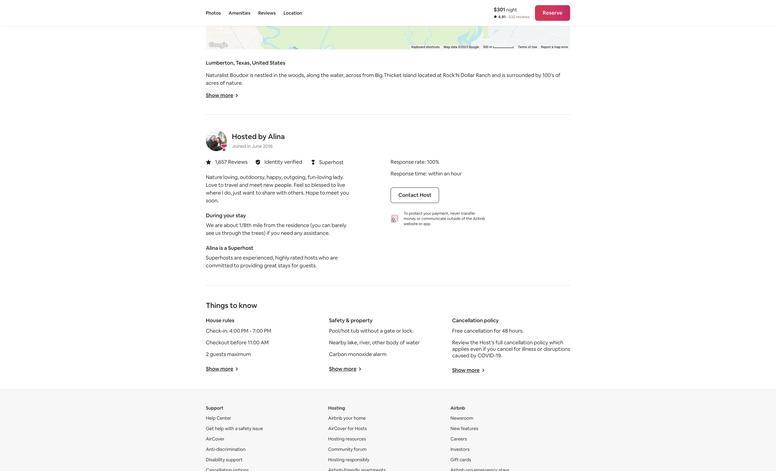 Task type: locate. For each thing, give the bounding box(es) containing it.
0 horizontal spatial with
[[225, 426, 234, 432]]

more for show more button under caused
[[467, 367, 480, 374]]

outside
[[447, 216, 461, 222]]

disability
[[206, 457, 225, 463]]

show down 2
[[206, 366, 219, 373]]

maximum
[[227, 351, 251, 358]]

show more down carbon
[[329, 366, 357, 373]]

1 vertical spatial hosting
[[328, 437, 345, 442]]

cancellation down 'cancellation policy'
[[464, 328, 493, 335]]

pm left -
[[241, 328, 248, 335]]

show more
[[206, 92, 233, 99], [206, 366, 233, 373], [329, 366, 357, 373], [452, 367, 480, 374]]

1 vertical spatial reviews
[[228, 159, 248, 166]]

response left 'rate' at the top right of the page
[[391, 159, 414, 166]]

1 vertical spatial if
[[483, 346, 486, 353]]

1 horizontal spatial aircover
[[328, 426, 347, 432]]

1 vertical spatial airbnb
[[451, 406, 465, 412]]

0 horizontal spatial by
[[258, 132, 266, 141]]

things
[[206, 301, 228, 310]]

1 vertical spatial aircover
[[206, 437, 224, 442]]

policy
[[484, 318, 499, 324], [534, 340, 548, 346]]

are
[[215, 222, 223, 229], [234, 255, 242, 262], [330, 255, 338, 262]]

reviews down joined
[[228, 159, 248, 166]]

1 horizontal spatial you
[[340, 190, 349, 196]]

show more button down carbon
[[329, 366, 362, 373]]

hours.
[[509, 328, 524, 335]]

the down 1/8th
[[242, 230, 250, 237]]

and right ranch
[[492, 72, 501, 79]]

0 horizontal spatial if
[[267, 230, 270, 237]]

1 horizontal spatial policy
[[534, 340, 548, 346]]

reviews button
[[258, 0, 276, 26]]

2 response from the top
[[391, 170, 414, 177]]

0 horizontal spatial is
[[219, 245, 223, 252]]

1 horizontal spatial alina
[[268, 132, 285, 141]]

show more for show more button under guests
[[206, 366, 233, 373]]

2 vertical spatial you
[[487, 346, 496, 353]]

100%
[[427, 159, 439, 166]]

and inside naturalist boudoir is nestled in the woods, along the water, across from big thicket island located at rock'n dollar ranch and is surrounded by 100's of acres of nature.
[[492, 72, 501, 79]]

more down carbon monoxide alarm
[[344, 366, 357, 373]]

your for during your stay we are about 1/8th mile from the residence (you can barely see us through the trees) if you need any assistance.
[[224, 212, 235, 219]]

0 vertical spatial you
[[340, 190, 349, 196]]

get help with a safety issue link
[[206, 426, 263, 432]]

2 vertical spatial airbnb
[[328, 416, 342, 422]]

0 horizontal spatial pm
[[241, 328, 248, 335]]

1 vertical spatial response
[[391, 170, 414, 177]]

1 horizontal spatial meet
[[326, 190, 339, 196]]

for down the rated on the left bottom of the page
[[292, 263, 299, 269]]

you inside review the host's full cancellation policy which applies even if you cancel for illness or disruptions caused by covid-19.
[[487, 346, 496, 353]]

0 horizontal spatial your
[[224, 212, 235, 219]]

hosting up 'airbnb your home' link
[[328, 406, 345, 412]]

: left 100%
[[425, 159, 426, 166]]

reviews left location button
[[258, 10, 276, 16]]

meet down live
[[326, 190, 339, 196]]

cancellation inside review the host's full cancellation policy which applies even if you cancel for illness or disruptions caused by covid-19.
[[504, 340, 533, 346]]

anti-discrimination link
[[206, 447, 246, 453]]

you
[[340, 190, 349, 196], [271, 230, 280, 237], [487, 346, 496, 353]]

2 horizontal spatial is
[[502, 72, 506, 79]]

1 horizontal spatial airbnb
[[451, 406, 465, 412]]

show down acres
[[206, 92, 219, 99]]

to left providing
[[234, 263, 239, 269]]

show more for show more button under carbon
[[329, 366, 357, 373]]

in left june
[[247, 143, 251, 149]]

by inside naturalist boudoir is nestled in the woods, along the water, across from big thicket island located at rock'n dollar ranch and is surrounded by 100's of acres of nature.
[[535, 72, 541, 79]]

hosting for hosting resources
[[328, 437, 345, 442]]

host's
[[480, 340, 495, 346]]

0 horizontal spatial airbnb
[[328, 416, 342, 422]]

during
[[206, 212, 222, 219]]

other
[[372, 340, 385, 346]]

0 vertical spatial alina
[[268, 132, 285, 141]]

pm right 7:00
[[264, 328, 271, 335]]

response time : within an hour
[[391, 170, 462, 177]]

for inside review the host's full cancellation policy which applies even if you cancel for illness or disruptions caused by covid-19.
[[514, 346, 521, 353]]

get
[[206, 426, 214, 432]]

show more down guests
[[206, 366, 233, 373]]

response down response rate : 100%
[[391, 170, 414, 177]]

is left nestled
[[250, 72, 253, 79]]

am
[[261, 340, 269, 346]]

map
[[444, 45, 450, 49]]

show more button down acres
[[206, 92, 239, 99]]

or left app.
[[419, 222, 423, 227]]

hosting for hosting
[[328, 406, 345, 412]]

1/8th
[[239, 222, 252, 229]]

by right caused
[[471, 353, 477, 359]]

to left live
[[331, 182, 336, 189]]

in
[[274, 72, 278, 79], [247, 143, 251, 149]]

alina inside alina is a superhost superhosts are experienced, highly rated hosts who are committed to providing great stays for guests.
[[206, 245, 218, 252]]

1 horizontal spatial is
[[250, 72, 253, 79]]

0 horizontal spatial superhost
[[228, 245, 253, 252]]

0 horizontal spatial cancellation
[[464, 328, 493, 335]]

for left 48
[[494, 328, 501, 335]]

contact host
[[399, 192, 431, 199]]

help
[[206, 416, 216, 422]]

0 vertical spatial if
[[267, 230, 270, 237]]

get help with a safety issue
[[206, 426, 263, 432]]

cancellation down "hours."
[[504, 340, 533, 346]]

1 horizontal spatial and
[[492, 72, 501, 79]]

show for show more button under guests
[[206, 366, 219, 373]]

show down carbon
[[329, 366, 343, 373]]

disruptions
[[544, 346, 570, 353]]

even
[[470, 346, 482, 353]]

0 vertical spatial reviews
[[258, 10, 276, 16]]

1 response from the top
[[391, 159, 414, 166]]

experienced,
[[243, 255, 274, 262]]

hosting up community
[[328, 437, 345, 442]]

response
[[391, 159, 414, 166], [391, 170, 414, 177]]

covid-
[[478, 353, 496, 359]]

a up superhosts
[[224, 245, 227, 252]]

airbnb for airbnb your home
[[328, 416, 342, 422]]

alina is a superhost. learn more about alina. image
[[206, 130, 227, 151], [206, 130, 227, 151]]

superhost down through
[[228, 245, 253, 252]]

in inside naturalist boudoir is nestled in the woods, along the water, across from big thicket island located at rock'n dollar ranch and is surrounded by 100's of acres of nature.
[[274, 72, 278, 79]]

which
[[549, 340, 563, 346]]

1 horizontal spatial by
[[471, 353, 477, 359]]

caused
[[452, 353, 470, 359]]

with down people.
[[276, 190, 287, 196]]

0 vertical spatial superhost
[[319, 159, 344, 166]]

or right illness
[[537, 346, 542, 353]]

2 horizontal spatial airbnb
[[473, 216, 485, 222]]

policy up free cancellation for 48 hours.
[[484, 318, 499, 324]]

$301
[[494, 6, 505, 13]]

payment,
[[432, 211, 449, 216]]

0 horizontal spatial you
[[271, 230, 280, 237]]

0 vertical spatial response
[[391, 159, 414, 166]]

1 vertical spatial policy
[[534, 340, 548, 346]]

1 horizontal spatial pm
[[264, 328, 271, 335]]

disability support link
[[206, 457, 243, 463]]

alina up superhosts
[[206, 245, 218, 252]]

0 horizontal spatial reviews
[[228, 159, 248, 166]]

water
[[406, 340, 420, 346]]

48
[[502, 328, 508, 335]]

the left the host's
[[470, 340, 479, 346]]

the right along
[[321, 72, 329, 79]]

from left big
[[362, 72, 374, 79]]

0 horizontal spatial in
[[247, 143, 251, 149]]

in inside hosted by alina joined in june 2016
[[247, 143, 251, 149]]

0 vertical spatial hosting
[[328, 406, 345, 412]]

1 vertical spatial you
[[271, 230, 280, 237]]

: for response rate
[[425, 159, 426, 166]]

the inside to protect your payment, never transfer money or communicate outside of the airbnb website or app.
[[466, 216, 472, 222]]

more down 2 guests maximum
[[220, 366, 233, 373]]

lock
[[402, 328, 412, 335]]

are up us on the left of the page
[[215, 222, 223, 229]]

2 hosting from the top
[[328, 437, 345, 442]]

soon.
[[206, 197, 219, 204]]

the down states
[[279, 72, 287, 79]]

see
[[206, 230, 214, 237]]

reviews
[[258, 10, 276, 16], [228, 159, 248, 166]]

do,
[[224, 190, 232, 196]]

(you
[[310, 222, 321, 229]]

feel
[[294, 182, 304, 189]]

2 vertical spatial hosting
[[328, 457, 345, 463]]

location button
[[284, 0, 302, 26]]

is left surrounded
[[502, 72, 506, 79]]

for left hosts
[[348, 426, 354, 432]]

1 vertical spatial and
[[239, 182, 248, 189]]

your inside during your stay we are about 1/8th mile from the residence (you can barely see us through the trees) if you need any assistance.
[[224, 212, 235, 219]]

0 horizontal spatial meet
[[250, 182, 262, 189]]

for left illness
[[514, 346, 521, 353]]

hosting down community
[[328, 457, 345, 463]]

outdoorsy,
[[240, 174, 266, 181]]

1 horizontal spatial reviews
[[258, 10, 276, 16]]

show more down caused
[[452, 367, 480, 374]]

19.
[[496, 353, 502, 359]]

by left the 100's at the right of the page
[[535, 72, 541, 79]]

are right who
[[330, 255, 338, 262]]

0 horizontal spatial alina
[[206, 245, 218, 252]]

0 vertical spatial aircover
[[328, 426, 347, 432]]

meet down outdoorsy,
[[250, 182, 262, 189]]

alina is a superhost superhosts are experienced, highly rated hosts who are committed to providing great stays for guests.
[[206, 245, 338, 269]]

review the host's full cancellation policy which applies even if you cancel for illness or disruptions caused by covid-19.
[[452, 340, 570, 359]]

airbnb inside to protect your payment, never transfer money or communicate outside of the airbnb website or app.
[[473, 216, 485, 222]]

help
[[215, 426, 224, 432]]

with inside nature loving, outdoorsy, happy, outgoing, fun-loving lady. love to travel and meet new people.  feel so blessed to live where i do, just want to share with others.  hope to meet you soon.
[[276, 190, 287, 196]]

1 horizontal spatial superhost
[[319, 159, 344, 166]]

and inside nature loving, outdoorsy, happy, outgoing, fun-loving lady. love to travel and meet new people.  feel so blessed to live where i do, just want to share with others.  hope to meet you soon.
[[239, 182, 248, 189]]

with right help
[[225, 426, 234, 432]]

your up app.
[[423, 211, 431, 216]]

aircover for aircover for hosts
[[328, 426, 347, 432]]

of right "outside"
[[461, 216, 465, 222]]

hosting for hosting responsibly
[[328, 457, 345, 463]]

airbnb for airbnb
[[451, 406, 465, 412]]

1 vertical spatial in
[[247, 143, 251, 149]]

stay
[[236, 212, 246, 219]]

more for show more button under guests
[[220, 366, 233, 373]]

is up superhosts
[[219, 245, 223, 252]]

2 vertical spatial by
[[471, 353, 477, 359]]

show more for show more button below acres
[[206, 92, 233, 99]]

show more down acres
[[206, 92, 233, 99]]

are up providing
[[234, 255, 242, 262]]

show more button
[[206, 92, 239, 99], [206, 366, 239, 373], [329, 366, 362, 373], [452, 367, 485, 374]]

or right money
[[417, 216, 421, 222]]

: left "within"
[[426, 170, 427, 177]]

policy left which
[[534, 340, 548, 346]]

along
[[306, 72, 320, 79]]

your up aircover for hosts link
[[343, 416, 353, 422]]

more down nature.
[[220, 92, 233, 99]]

0 vertical spatial :
[[425, 159, 426, 166]]

in right nestled
[[274, 72, 278, 79]]

photos
[[206, 10, 221, 16]]

airbnb up newsroom
[[451, 406, 465, 412]]

the right never
[[466, 216, 472, 222]]

0 horizontal spatial from
[[264, 222, 275, 229]]

2 horizontal spatial you
[[487, 346, 496, 353]]

3 hosting from the top
[[328, 457, 345, 463]]

texas,
[[236, 60, 251, 66]]

where
[[206, 190, 221, 196]]

in for by
[[247, 143, 251, 149]]

if right trees)
[[267, 230, 270, 237]]

night
[[506, 7, 517, 13]]

you inside nature loving, outdoorsy, happy, outgoing, fun-loving lady. love to travel and meet new people.  feel so blessed to live where i do, just want to share with others.  hope to meet you soon.
[[340, 190, 349, 196]]

of down 'naturalist'
[[220, 80, 225, 87]]

1 vertical spatial cancellation
[[504, 340, 533, 346]]

to up i
[[218, 182, 224, 189]]

guests
[[210, 351, 226, 358]]

0 vertical spatial and
[[492, 72, 501, 79]]

m
[[489, 45, 492, 49]]

of right the body
[[400, 340, 405, 346]]

acres
[[206, 80, 219, 87]]

a left map
[[552, 45, 553, 49]]

assistance.
[[304, 230, 330, 237]]

1 vertical spatial with
[[225, 426, 234, 432]]

you left cancel
[[487, 346, 496, 353]]

more down caused
[[467, 367, 480, 374]]

1 horizontal spatial your
[[343, 416, 353, 422]]

for
[[292, 263, 299, 269], [494, 328, 501, 335], [514, 346, 521, 353], [348, 426, 354, 432]]

check-in: 4:00 pm - 7:00 pm
[[206, 328, 271, 335]]

0 horizontal spatial policy
[[484, 318, 499, 324]]

you left need
[[271, 230, 280, 237]]

to
[[404, 211, 408, 216]]

532
[[509, 14, 515, 20]]

1 hosting from the top
[[328, 406, 345, 412]]

0 horizontal spatial are
[[215, 222, 223, 229]]

0 vertical spatial airbnb
[[473, 216, 485, 222]]

4.91 · 532 reviews
[[498, 14, 530, 20]]

if inside review the host's full cancellation policy which applies even if you cancel for illness or disruptions caused by covid-19.
[[483, 346, 486, 353]]

by up 2016
[[258, 132, 266, 141]]

airbnb up aircover for hosts link
[[328, 416, 342, 422]]

before
[[230, 340, 247, 346]]

cards
[[460, 457, 471, 463]]

is inside alina is a superhost superhosts are experienced, highly rated hosts who are committed to providing great stays for guests.
[[219, 245, 223, 252]]

home
[[354, 416, 366, 422]]

providing
[[240, 263, 263, 269]]

by inside hosted by alina joined in june 2016
[[258, 132, 266, 141]]

0 vertical spatial policy
[[484, 318, 499, 324]]

1,657
[[215, 159, 227, 166]]

1 horizontal spatial with
[[276, 190, 287, 196]]

from inside during your stay we are about 1/8th mile from the residence (you can barely see us through the trees) if you need any assistance.
[[264, 222, 275, 229]]

airbnb right never
[[473, 216, 485, 222]]

your up about
[[224, 212, 235, 219]]

gift cards
[[451, 457, 471, 463]]

: for response time
[[426, 170, 427, 177]]

or inside review the host's full cancellation policy which applies even if you cancel for illness or disruptions caused by covid-19.
[[537, 346, 542, 353]]

rate
[[415, 159, 425, 166]]

show down caused
[[452, 367, 466, 374]]

aircover up anti-
[[206, 437, 224, 442]]

if right the even
[[483, 346, 486, 353]]

rules
[[223, 318, 234, 324]]

0 horizontal spatial aircover
[[206, 437, 224, 442]]

1 horizontal spatial if
[[483, 346, 486, 353]]

response for response time
[[391, 170, 414, 177]]

0 vertical spatial cancellation
[[464, 328, 493, 335]]

0 vertical spatial in
[[274, 72, 278, 79]]

and up want
[[239, 182, 248, 189]]

by inside review the host's full cancellation policy which applies even if you cancel for illness or disruptions caused by covid-19.
[[471, 353, 477, 359]]

·
[[507, 14, 508, 20]]

2 horizontal spatial are
[[330, 255, 338, 262]]

2 horizontal spatial your
[[423, 211, 431, 216]]

of right the 100's at the right of the page
[[555, 72, 560, 79]]

us
[[215, 230, 221, 237]]

full
[[496, 340, 503, 346]]

superhost up the loving
[[319, 159, 344, 166]]

1 horizontal spatial from
[[362, 72, 374, 79]]

transfer
[[461, 211, 475, 216]]

󰀃
[[312, 158, 315, 166]]

show more button down caused
[[452, 367, 485, 374]]

1 vertical spatial :
[[426, 170, 427, 177]]

1 vertical spatial from
[[264, 222, 275, 229]]

love
[[206, 182, 217, 189]]

joined
[[232, 143, 246, 149]]

pool/hot
[[329, 328, 350, 335]]

from right "mile" on the top
[[264, 222, 275, 229]]

2 horizontal spatial by
[[535, 72, 541, 79]]

you down live
[[340, 190, 349, 196]]

1 horizontal spatial in
[[274, 72, 278, 79]]

0 vertical spatial by
[[535, 72, 541, 79]]

0 vertical spatial with
[[276, 190, 287, 196]]

illness
[[522, 346, 536, 353]]

1 vertical spatial alina
[[206, 245, 218, 252]]

alina inside hosted by alina joined in june 2016
[[268, 132, 285, 141]]

nature loving, outdoorsy, happy, outgoing, fun-loving lady. love to travel and meet new people.  feel so blessed to live where i do, just want to share with others.  hope to meet you soon.
[[206, 174, 349, 204]]

aircover down airbnb your home
[[328, 426, 347, 432]]

1 vertical spatial by
[[258, 132, 266, 141]]

any
[[294, 230, 303, 237]]

photos button
[[206, 0, 221, 26]]

new
[[451, 426, 460, 432]]

1 vertical spatial superhost
[[228, 245, 253, 252]]

alina up 2016
[[268, 132, 285, 141]]

of left use
[[528, 45, 531, 49]]

0 vertical spatial from
[[362, 72, 374, 79]]

0 horizontal spatial and
[[239, 182, 248, 189]]

nearby
[[329, 340, 346, 346]]

0 vertical spatial meet
[[250, 182, 262, 189]]

1 horizontal spatial cancellation
[[504, 340, 533, 346]]

report
[[541, 45, 551, 49]]



Task type: vqa. For each thing, say whether or not it's contained in the screenshot.


Task type: describe. For each thing, give the bounding box(es) containing it.
others.
[[288, 190, 305, 196]]

&
[[346, 318, 350, 324]]

keyboard
[[412, 45, 425, 49]]

naturalist
[[206, 72, 229, 79]]

you inside during your stay we are about 1/8th mile from the residence (you can barely see us through the trees) if you need any assistance.
[[271, 230, 280, 237]]

in for boudoir
[[274, 72, 278, 79]]

alarm
[[373, 351, 387, 358]]

residence
[[286, 222, 309, 229]]

shortcuts
[[426, 45, 440, 49]]

carbon monoxide alarm
[[329, 351, 387, 358]]

communicate
[[422, 216, 446, 222]]

policy inside review the host's full cancellation policy which applies even if you cancel for illness or disruptions caused by covid-19.
[[534, 340, 548, 346]]

100's
[[542, 72, 554, 79]]

show more button down guests
[[206, 366, 239, 373]]

anti-
[[206, 447, 216, 453]]

show more for show more button under caused
[[452, 367, 480, 374]]

can
[[322, 222, 331, 229]]

are inside during your stay we are about 1/8th mile from the residence (you can barely see us through the trees) if you need any assistance.
[[215, 222, 223, 229]]

safety
[[239, 426, 252, 432]]

reviews
[[516, 14, 530, 20]]

carbon
[[329, 351, 347, 358]]

hosted
[[232, 132, 257, 141]]

community
[[328, 447, 353, 453]]

in:
[[223, 328, 228, 335]]

from inside naturalist boudoir is nestled in the woods, along the water, across from big thicket island located at rock'n dollar ranch and is surrounded by 100's of acres of nature.
[[362, 72, 374, 79]]

1 horizontal spatial are
[[234, 255, 242, 262]]

time
[[415, 170, 426, 177]]

your inside to protect your payment, never transfer money or communicate outside of the airbnb website or app.
[[423, 211, 431, 216]]

4:00
[[230, 328, 240, 335]]

during your stay we are about 1/8th mile from the residence (you can barely see us through the trees) if you need any assistance.
[[206, 212, 346, 237]]

google image
[[208, 41, 229, 49]]

lake,
[[348, 340, 358, 346]]

help center link
[[206, 416, 231, 422]]

to inside alina is a superhost superhosts are experienced, highly rated hosts who are committed to providing great stays for guests.
[[234, 263, 239, 269]]

the inside review the host's full cancellation policy which applies even if you cancel for illness or disruptions caused by covid-19.
[[470, 340, 479, 346]]

for inside alina is a superhost superhosts are experienced, highly rated hosts who are committed to providing great stays for guests.
[[292, 263, 299, 269]]

1 vertical spatial meet
[[326, 190, 339, 196]]

loving
[[318, 174, 332, 181]]

aircover for hosts
[[328, 426, 367, 432]]

identity verified
[[264, 159, 302, 166]]

response for response rate
[[391, 159, 414, 166]]

airbnb your home
[[328, 416, 366, 422]]

hosting responsibly
[[328, 457, 369, 463]]

nearby lake, river, other body of water
[[329, 340, 420, 346]]

show for show more button under caused
[[452, 367, 466, 374]]

need
[[281, 230, 293, 237]]

to left know on the bottom of the page
[[230, 301, 237, 310]]

amenities
[[229, 10, 250, 16]]

nestled
[[255, 72, 272, 79]]

google
[[469, 45, 479, 49]]

center
[[217, 416, 231, 422]]

to right want
[[256, 190, 261, 196]]

2 pm from the left
[[264, 328, 271, 335]]

gate
[[384, 328, 395, 335]]

if inside during your stay we are about 1/8th mile from the residence (you can barely see us through the trees) if you need any assistance.
[[267, 230, 270, 237]]

located
[[418, 72, 436, 79]]

location
[[284, 10, 302, 16]]

the up need
[[277, 222, 285, 229]]

to down blessed
[[320, 190, 325, 196]]

body
[[386, 340, 399, 346]]

safety & property
[[329, 318, 373, 324]]

fun-
[[308, 174, 318, 181]]

hosting responsibly link
[[328, 457, 369, 463]]

lumberton,
[[206, 60, 235, 66]]

anti-discrimination
[[206, 447, 246, 453]]

without
[[360, 328, 379, 335]]

hour
[[451, 170, 462, 177]]

applies
[[452, 346, 469, 353]]

superhosts
[[206, 255, 233, 262]]

new features link
[[451, 426, 478, 432]]

keyboard shortcuts
[[412, 45, 440, 49]]

more for show more button under carbon
[[344, 366, 357, 373]]

or left lock
[[396, 328, 401, 335]]

superhost inside alina is a superhost superhosts are experienced, highly rated hosts who are committed to providing great stays for guests.
[[228, 245, 253, 252]]

disability support
[[206, 457, 243, 463]]

checkout
[[206, 340, 229, 346]]

across
[[346, 72, 361, 79]]

7:00
[[253, 328, 263, 335]]

responsibly
[[346, 457, 369, 463]]

newsroom link
[[451, 416, 473, 422]]

aircover for hosts link
[[328, 426, 367, 432]]

google map
showing 0 points of interest. region
[[160, 0, 576, 84]]

app.
[[423, 222, 431, 227]]

terms
[[518, 45, 527, 49]]

your for airbnb your home
[[343, 416, 353, 422]]

stays
[[278, 263, 290, 269]]

money
[[404, 216, 416, 222]]

lumberton, texas, united states
[[206, 60, 285, 66]]

-
[[250, 328, 252, 335]]

travel
[[225, 182, 238, 189]]

1 pm from the left
[[241, 328, 248, 335]]

amenities button
[[229, 0, 250, 26]]

monoxide
[[348, 351, 372, 358]]

a left 'gate'
[[380, 328, 383, 335]]

show for show more button under carbon
[[329, 366, 343, 373]]

naturalist boudoir is nestled in the woods, along the water, across from big thicket island located at rock'n dollar ranch and is surrounded by 100's of acres of nature.
[[206, 72, 560, 87]]

report a map error
[[541, 45, 568, 49]]

of inside to protect your payment, never transfer money or communicate outside of the airbnb website or app.
[[461, 216, 465, 222]]

house
[[206, 318, 221, 324]]

know
[[239, 301, 257, 310]]

2016
[[263, 143, 273, 149]]

review
[[452, 340, 469, 346]]

hosted by alina joined in june 2016
[[232, 132, 285, 149]]

©2023
[[458, 45, 468, 49]]

gift
[[451, 457, 459, 463]]

resources
[[346, 437, 366, 442]]

terms of use
[[518, 45, 537, 49]]

investors
[[451, 447, 470, 453]]

more for show more button below acres
[[220, 92, 233, 99]]

highly
[[275, 255, 289, 262]]

a left the safety
[[235, 426, 238, 432]]

aircover for aircover link
[[206, 437, 224, 442]]

a inside alina is a superhost superhosts are experienced, highly rated hosts who are committed to providing great stays for guests.
[[224, 245, 227, 252]]

show for show more button below acres
[[206, 92, 219, 99]]

use
[[532, 45, 537, 49]]



